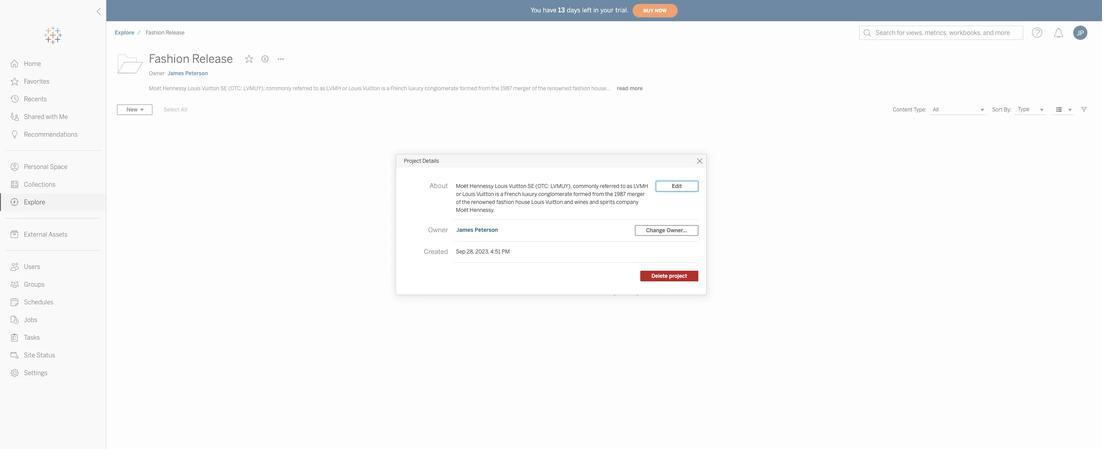 Task type: vqa. For each thing, say whether or not it's contained in the screenshot.
Moët
yes



Task type: describe. For each thing, give the bounding box(es) containing it.
1 vertical spatial fashion release
[[149, 52, 233, 66]]

2023,
[[475, 249, 489, 255]]

1 horizontal spatial release
[[192, 52, 233, 66]]

0 vertical spatial conglomerate
[[425, 86, 458, 92]]

personal space
[[24, 164, 68, 171]]

owner james peterson
[[149, 70, 208, 77]]

external assets
[[24, 231, 67, 239]]

select all
[[164, 107, 187, 113]]

home link
[[0, 55, 106, 73]]

james peterson
[[456, 227, 498, 234]]

0 vertical spatial to
[[313, 86, 318, 92]]

change
[[646, 228, 665, 234]]

house
[[515, 199, 530, 206]]

by text only_f5he34f image for home
[[11, 60, 19, 68]]

lvmh inside moët hennessy louis vuitton se ( otc : lvmuy ), commonly referred to as lvmh or louis vuitton is a french luxury conglomerate formed from the 1987 merger of the renowned fashion house louis vuitton and wines and spirits company moët hennessy.
[[634, 183, 648, 190]]

home
[[24, 60, 41, 68]]

there is nothing here yet.
[[558, 287, 650, 296]]

groups link
[[0, 276, 106, 294]]

0 vertical spatial is
[[381, 86, 385, 92]]

site
[[24, 352, 35, 360]]

sep
[[456, 249, 465, 255]]

2 vertical spatial is
[[581, 287, 587, 296]]

0 vertical spatial peterson
[[185, 70, 208, 77]]

more
[[630, 86, 643, 92]]

moët hennessy louis vuitton se (otc: lvmuy), commonly referred to as lvmh or louis vuitton is a french luxury conglomerate formed from the 1987 merger of the renowned fashion house…
[[149, 86, 610, 92]]

by text only_f5he34f image for tasks
[[11, 334, 19, 342]]

1 horizontal spatial explore link
[[114, 29, 135, 36]]

by text only_f5he34f image for collections
[[11, 181, 19, 189]]

all
[[181, 107, 187, 113]]

delete project button
[[640, 271, 698, 282]]

0 vertical spatial french
[[391, 86, 407, 92]]

referred inside moët hennessy louis vuitton se ( otc : lvmuy ), commonly referred to as lvmh or louis vuitton is a french luxury conglomerate formed from the 1987 merger of the renowned fashion house louis vuitton and wines and spirits company moët hennessy.
[[600, 183, 619, 190]]

/
[[137, 30, 140, 36]]

buy now button
[[632, 4, 678, 18]]

1 vertical spatial explore link
[[0, 194, 106, 211]]

0 vertical spatial fashion release
[[146, 30, 185, 36]]

buy
[[643, 8, 654, 14]]

shared
[[24, 113, 44, 121]]

read more
[[617, 86, 643, 92]]

tasks
[[24, 335, 40, 342]]

project
[[669, 273, 687, 280]]

28,
[[467, 249, 474, 255]]

by text only_f5he34f image for site status
[[11, 352, 19, 360]]

house…
[[591, 86, 610, 92]]

me
[[59, 113, 68, 121]]

edit
[[672, 183, 682, 190]]

by text only_f5he34f image for jobs
[[11, 316, 19, 324]]

is inside moët hennessy louis vuitton se ( otc : lvmuy ), commonly referred to as lvmh or louis vuitton is a french luxury conglomerate formed from the 1987 merger of the renowned fashion house louis vuitton and wines and spirits company moët hennessy.
[[495, 191, 499, 198]]

created
[[424, 248, 448, 256]]

read
[[617, 86, 628, 92]]

schedules link
[[0, 294, 106, 312]]

navigation panel element
[[0, 27, 106, 382]]

0 vertical spatial release
[[166, 30, 185, 36]]

your
[[601, 6, 614, 14]]

explore for explore
[[24, 199, 45, 207]]

2 and from the left
[[590, 199, 599, 206]]

sort by:
[[992, 107, 1012, 113]]

external assets link
[[0, 226, 106, 244]]

project image
[[117, 50, 144, 77]]

project details
[[404, 158, 439, 164]]

groups
[[24, 281, 45, 289]]

days
[[567, 6, 580, 14]]

users link
[[0, 258, 106, 276]]

13
[[558, 6, 565, 14]]

0 vertical spatial formed
[[460, 86, 477, 92]]

recents link
[[0, 90, 106, 108]]

tasks link
[[0, 329, 106, 347]]

0 horizontal spatial merger
[[513, 86, 531, 92]]

recents
[[24, 96, 47, 103]]

delete
[[651, 273, 668, 280]]

pm
[[502, 249, 510, 255]]

by text only_f5he34f image for groups
[[11, 281, 19, 289]]

of inside moët hennessy louis vuitton se ( otc : lvmuy ), commonly referred to as lvmh or louis vuitton is a french luxury conglomerate formed from the 1987 merger of the renowned fashion house louis vuitton and wines and spirits company moët hennessy.
[[456, 199, 461, 206]]

hennessy.
[[470, 207, 495, 214]]

otc
[[537, 183, 548, 190]]

james inside project details dialog
[[456, 227, 473, 234]]

collections
[[24, 181, 56, 189]]

james peterson link for about
[[456, 227, 499, 234]]

moët hennessy louis vuitton se ( otc : lvmuy ), commonly referred to as lvmh or louis vuitton is a french luxury conglomerate formed from the 1987 merger of the renowned fashion house louis vuitton and wines and spirits company moët hennessy.
[[456, 183, 648, 214]]

by text only_f5he34f image for favorites
[[11, 78, 19, 86]]

wines
[[574, 199, 588, 206]]

read more button
[[612, 85, 648, 92]]

settings link
[[0, 365, 106, 382]]

by text only_f5he34f image for personal space
[[11, 163, 19, 171]]

favorites
[[24, 78, 49, 86]]

by text only_f5he34f image for schedules
[[11, 299, 19, 307]]

conglomerate inside moët hennessy louis vuitton se ( otc : lvmuy ), commonly referred to as lvmh or louis vuitton is a french luxury conglomerate formed from the 1987 merger of the renowned fashion house louis vuitton and wines and spirits company moët hennessy.
[[538, 191, 572, 198]]

0 vertical spatial fashion
[[573, 86, 590, 92]]

collections link
[[0, 176, 106, 194]]

(otc:
[[228, 86, 242, 92]]

),
[[568, 183, 572, 190]]

as inside moët hennessy louis vuitton se ( otc : lvmuy ), commonly referred to as lvmh or louis vuitton is a french luxury conglomerate formed from the 1987 merger of the renowned fashion house louis vuitton and wines and spirits company moët hennessy.
[[627, 183, 632, 190]]

main navigation. press the up and down arrow keys to access links. element
[[0, 55, 106, 382]]

content
[[893, 107, 913, 113]]

type:
[[914, 107, 927, 113]]

buy now
[[643, 8, 667, 14]]

1 horizontal spatial renowned
[[547, 86, 571, 92]]

change owner…
[[646, 228, 687, 234]]

about
[[430, 182, 448, 190]]

select
[[164, 107, 180, 113]]

in
[[593, 6, 599, 14]]

shared with me
[[24, 113, 68, 121]]

edit button
[[656, 181, 698, 192]]

james peterson link for fashion release
[[168, 70, 208, 78]]

1 and from the left
[[564, 199, 573, 206]]



Task type: locate. For each thing, give the bounding box(es) containing it.
0 vertical spatial or
[[342, 86, 347, 92]]

and right wines
[[590, 199, 599, 206]]

release
[[166, 30, 185, 36], [192, 52, 233, 66]]

merger
[[513, 86, 531, 92], [627, 191, 645, 198]]

0 horizontal spatial hennessy
[[163, 86, 187, 92]]

1 horizontal spatial is
[[495, 191, 499, 198]]

0 horizontal spatial peterson
[[185, 70, 208, 77]]

0 vertical spatial of
[[532, 86, 537, 92]]

moët for moët hennessy louis vuitton se (otc: lvmuy), commonly referred to as lvmh or louis vuitton is a french luxury conglomerate formed from the 1987 merger of the renowned fashion house…
[[149, 86, 161, 92]]

peterson up the all
[[185, 70, 208, 77]]

by text only_f5he34f image inside tasks link
[[11, 334, 19, 342]]

1 vertical spatial lvmh
[[634, 183, 648, 190]]

by text only_f5he34f image inside the site status link
[[11, 352, 19, 360]]

release right /
[[166, 30, 185, 36]]

4 by text only_f5he34f image from the top
[[11, 131, 19, 139]]

explore link
[[114, 29, 135, 36], [0, 194, 106, 211]]

1 horizontal spatial james peterson link
[[456, 227, 499, 234]]

fashion release element
[[143, 30, 187, 36]]

explore for explore /
[[115, 30, 134, 36]]

by text only_f5he34f image inside personal space "link"
[[11, 163, 19, 171]]

3 by text only_f5he34f image from the top
[[11, 263, 19, 271]]

0 horizontal spatial as
[[320, 86, 325, 92]]

5 by text only_f5he34f image from the top
[[11, 163, 19, 171]]

french inside moët hennessy louis vuitton se ( otc : lvmuy ), commonly referred to as lvmh or louis vuitton is a french luxury conglomerate formed from the 1987 merger of the renowned fashion house louis vuitton and wines and spirits company moët hennessy.
[[504, 191, 521, 198]]

0 vertical spatial as
[[320, 86, 325, 92]]

explore link down the collections
[[0, 194, 106, 211]]

commonly right "),"
[[573, 183, 599, 190]]

by text only_f5he34f image inside favorites link
[[11, 78, 19, 86]]

0 horizontal spatial james peterson link
[[168, 70, 208, 78]]

hennessy up hennessy.
[[470, 183, 494, 190]]

se left (otc:
[[220, 86, 227, 92]]

explore inside main navigation. press the up and down arrow keys to access links. element
[[24, 199, 45, 207]]

by text only_f5he34f image inside external assets link
[[11, 231, 19, 239]]

1 vertical spatial moët
[[456, 183, 469, 190]]

1 vertical spatial a
[[500, 191, 503, 198]]

by text only_f5he34f image inside settings link
[[11, 370, 19, 378]]

1 horizontal spatial peterson
[[475, 227, 498, 234]]

1 vertical spatial fashion
[[149, 52, 189, 66]]

1 horizontal spatial formed
[[573, 191, 591, 198]]

by text only_f5he34f image for explore
[[11, 199, 19, 207]]

0 vertical spatial moët
[[149, 86, 161, 92]]

1 horizontal spatial 1987
[[614, 191, 626, 198]]

1987
[[501, 86, 512, 92], [614, 191, 626, 198]]

0 vertical spatial lvmh
[[326, 86, 341, 92]]

0 vertical spatial a
[[386, 86, 389, 92]]

:
[[548, 183, 549, 190]]

a inside moët hennessy louis vuitton se ( otc : lvmuy ), commonly referred to as lvmh or louis vuitton is a french luxury conglomerate formed from the 1987 merger of the renowned fashion house louis vuitton and wines and spirits company moët hennessy.
[[500, 191, 503, 198]]

by text only_f5he34f image
[[11, 60, 19, 68], [11, 95, 19, 103], [11, 113, 19, 121], [11, 131, 19, 139], [11, 163, 19, 171], [11, 181, 19, 189], [11, 231, 19, 239], [11, 281, 19, 289], [11, 299, 19, 307], [11, 316, 19, 324], [11, 334, 19, 342]]

owner right "project" image
[[149, 70, 165, 77]]

by text only_f5he34f image left recommendations
[[11, 131, 19, 139]]

james peterson link up the all
[[168, 70, 208, 78]]

1 horizontal spatial explore
[[115, 30, 134, 36]]

0 horizontal spatial 1987
[[501, 86, 512, 92]]

moët left hennessy.
[[456, 207, 469, 214]]

10 by text only_f5he34f image from the top
[[11, 316, 19, 324]]

0 vertical spatial fashion
[[146, 30, 165, 36]]

0 horizontal spatial formed
[[460, 86, 477, 92]]

6 by text only_f5he34f image from the top
[[11, 181, 19, 189]]

1 vertical spatial as
[[627, 183, 632, 190]]

details
[[422, 158, 439, 164]]

0 vertical spatial james peterson link
[[168, 70, 208, 78]]

0 horizontal spatial commonly
[[266, 86, 292, 92]]

0 horizontal spatial and
[[564, 199, 573, 206]]

fashion right /
[[146, 30, 165, 36]]

settings
[[24, 370, 47, 378]]

1 vertical spatial release
[[192, 52, 233, 66]]

you
[[531, 6, 541, 14]]

moët right the about
[[456, 183, 469, 190]]

0 vertical spatial james
[[168, 70, 184, 77]]

1 vertical spatial of
[[456, 199, 461, 206]]

personal
[[24, 164, 48, 171]]

0 horizontal spatial a
[[386, 86, 389, 92]]

4 by text only_f5he34f image from the top
[[11, 352, 19, 360]]

vuitton
[[202, 86, 219, 92], [363, 86, 380, 92], [509, 183, 526, 190], [476, 191, 494, 198], [545, 199, 563, 206]]

new
[[127, 107, 138, 113]]

by text only_f5he34f image for external assets
[[11, 231, 19, 239]]

fashion release up owner james peterson
[[149, 52, 233, 66]]

release up owner james peterson
[[192, 52, 233, 66]]

peterson inside project details dialog
[[475, 227, 498, 234]]

by text only_f5he34f image
[[11, 78, 19, 86], [11, 199, 19, 207], [11, 263, 19, 271], [11, 352, 19, 360], [11, 370, 19, 378]]

1 by text only_f5he34f image from the top
[[11, 78, 19, 86]]

1 horizontal spatial or
[[456, 191, 461, 198]]

1 horizontal spatial merger
[[627, 191, 645, 198]]

left
[[582, 6, 592, 14]]

0 horizontal spatial to
[[313, 86, 318, 92]]

0 horizontal spatial of
[[456, 199, 461, 206]]

4:51
[[490, 249, 501, 255]]

formed
[[460, 86, 477, 92], [573, 191, 591, 198]]

by text only_f5he34f image for settings
[[11, 370, 19, 378]]

0 vertical spatial luxury
[[408, 86, 423, 92]]

by text only_f5he34f image inside schedules "link"
[[11, 299, 19, 307]]

0 horizontal spatial referred
[[293, 86, 312, 92]]

louis
[[188, 86, 201, 92], [349, 86, 362, 92], [495, 183, 508, 190], [462, 191, 475, 198], [531, 199, 544, 206]]

by text only_f5he34f image inside home link
[[11, 60, 19, 68]]

0 horizontal spatial release
[[166, 30, 185, 36]]

new button
[[117, 105, 152, 115]]

0 horizontal spatial owner
[[149, 70, 165, 77]]

3 by text only_f5he34f image from the top
[[11, 113, 19, 121]]

here
[[619, 287, 635, 296]]

site status link
[[0, 347, 106, 365]]

by text only_f5he34f image left the collections
[[11, 181, 19, 189]]

1 vertical spatial james
[[456, 227, 473, 234]]

lvmuy
[[551, 183, 568, 190]]

nothing
[[589, 287, 617, 296]]

se inside moët hennessy louis vuitton se ( otc : lvmuy ), commonly referred to as lvmh or louis vuitton is a french luxury conglomerate formed from the 1987 merger of the renowned fashion house louis vuitton and wines and spirits company moët hennessy.
[[528, 183, 534, 190]]

company
[[616, 199, 639, 206]]

hennessy down owner james peterson
[[163, 86, 187, 92]]

0 vertical spatial from
[[479, 86, 490, 92]]

schedules
[[24, 299, 53, 307]]

1 vertical spatial merger
[[627, 191, 645, 198]]

users
[[24, 264, 40, 271]]

1 vertical spatial 1987
[[614, 191, 626, 198]]

now
[[655, 8, 667, 14]]

1 horizontal spatial hennessy
[[470, 183, 494, 190]]

0 horizontal spatial explore
[[24, 199, 45, 207]]

1 vertical spatial hennessy
[[470, 183, 494, 190]]

yet.
[[637, 287, 650, 296]]

explore down the collections
[[24, 199, 45, 207]]

0 horizontal spatial is
[[381, 86, 385, 92]]

hennessy for moët hennessy louis vuitton se ( otc : lvmuy ), commonly referred to as lvmh or louis vuitton is a french luxury conglomerate formed from the 1987 merger of the renowned fashion house louis vuitton and wines and spirits company moët hennessy.
[[470, 183, 494, 190]]

from
[[479, 86, 490, 92], [592, 191, 604, 198]]

explore
[[115, 30, 134, 36], [24, 199, 45, 207]]

0 vertical spatial commonly
[[266, 86, 292, 92]]

peterson down hennessy.
[[475, 227, 498, 234]]

by text only_f5he34f image inside "groups" link
[[11, 281, 19, 289]]

site status
[[24, 352, 55, 360]]

owner
[[149, 70, 165, 77], [428, 226, 448, 234]]

0 horizontal spatial se
[[220, 86, 227, 92]]

renowned inside moët hennessy louis vuitton se ( otc : lvmuy ), commonly referred to as lvmh or louis vuitton is a french luxury conglomerate formed from the 1987 merger of the renowned fashion house louis vuitton and wines and spirits company moët hennessy.
[[471, 199, 495, 206]]

there
[[558, 287, 579, 296]]

0 horizontal spatial conglomerate
[[425, 86, 458, 92]]

explore link left /
[[114, 29, 135, 36]]

1 vertical spatial luxury
[[522, 191, 537, 198]]

by text only_f5he34f image for users
[[11, 263, 19, 271]]

fashion release right /
[[146, 30, 185, 36]]

commonly right lvmuy),
[[266, 86, 292, 92]]

(
[[535, 183, 537, 190]]

renowned left house…
[[547, 86, 571, 92]]

1 horizontal spatial a
[[500, 191, 503, 198]]

0 horizontal spatial explore link
[[0, 194, 106, 211]]

by text only_f5he34f image inside the shared with me link
[[11, 113, 19, 121]]

sort
[[992, 107, 1003, 113]]

1 horizontal spatial lvmh
[[634, 183, 648, 190]]

0 horizontal spatial renowned
[[471, 199, 495, 206]]

1 vertical spatial se
[[528, 183, 534, 190]]

james up select all
[[168, 70, 184, 77]]

by text only_f5he34f image inside the recents link
[[11, 95, 19, 103]]

11 by text only_f5he34f image from the top
[[11, 334, 19, 342]]

external
[[24, 231, 47, 239]]

fashion left house
[[496, 199, 514, 206]]

change owner… button
[[635, 226, 698, 236]]

fashion left house…
[[573, 86, 590, 92]]

1 horizontal spatial from
[[592, 191, 604, 198]]

james up sep
[[456, 227, 473, 234]]

to
[[313, 86, 318, 92], [621, 183, 626, 190]]

renowned up hennessy.
[[471, 199, 495, 206]]

0 vertical spatial se
[[220, 86, 227, 92]]

1 horizontal spatial owner
[[428, 226, 448, 234]]

1 vertical spatial conglomerate
[[538, 191, 572, 198]]

hennessy for moët hennessy louis vuitton se (otc: lvmuy), commonly referred to as lvmh or louis vuitton is a french luxury conglomerate formed from the 1987 merger of the renowned fashion house…
[[163, 86, 187, 92]]

1 vertical spatial fashion
[[496, 199, 514, 206]]

trial.
[[615, 6, 629, 14]]

1 horizontal spatial conglomerate
[[538, 191, 572, 198]]

1 horizontal spatial and
[[590, 199, 599, 206]]

or inside moët hennessy louis vuitton se ( otc : lvmuy ), commonly referred to as lvmh or louis vuitton is a french luxury conglomerate formed from the 1987 merger of the renowned fashion house louis vuitton and wines and spirits company moët hennessy.
[[456, 191, 461, 198]]

favorites link
[[0, 73, 106, 90]]

by text only_f5he34f image for recents
[[11, 95, 19, 103]]

by text only_f5he34f image left the jobs
[[11, 316, 19, 324]]

content type:
[[893, 107, 927, 113]]

1 horizontal spatial french
[[504, 191, 521, 198]]

1 vertical spatial peterson
[[475, 227, 498, 234]]

owner for owner
[[428, 226, 448, 234]]

1 vertical spatial owner
[[428, 226, 448, 234]]

9 by text only_f5he34f image from the top
[[11, 299, 19, 307]]

0 horizontal spatial from
[[479, 86, 490, 92]]

by text only_f5he34f image for recommendations
[[11, 131, 19, 139]]

project details dialog
[[396, 155, 706, 295]]

1 horizontal spatial se
[[528, 183, 534, 190]]

hennessy inside moët hennessy louis vuitton se ( otc : lvmuy ), commonly referred to as lvmh or louis vuitton is a french luxury conglomerate formed from the 1987 merger of the renowned fashion house louis vuitton and wines and spirits company moët hennessy.
[[470, 183, 494, 190]]

1987 inside moët hennessy louis vuitton se ( otc : lvmuy ), commonly referred to as lvmh or louis vuitton is a french luxury conglomerate formed from the 1987 merger of the renowned fashion house louis vuitton and wines and spirits company moët hennessy.
[[614, 191, 626, 198]]

1 vertical spatial renowned
[[471, 199, 495, 206]]

1 vertical spatial to
[[621, 183, 626, 190]]

and left wines
[[564, 199, 573, 206]]

se for (
[[528, 183, 534, 190]]

french
[[391, 86, 407, 92], [504, 191, 521, 198]]

0 vertical spatial owner
[[149, 70, 165, 77]]

referred
[[293, 86, 312, 92], [600, 183, 619, 190]]

by text only_f5he34f image inside "collections" link
[[11, 181, 19, 189]]

fashion
[[573, 86, 590, 92], [496, 199, 514, 206]]

to inside moët hennessy louis vuitton se ( otc : lvmuy ), commonly referred to as lvmh or louis vuitton is a french luxury conglomerate formed from the 1987 merger of the renowned fashion house louis vuitton and wines and spirits company moët hennessy.
[[621, 183, 626, 190]]

2 vertical spatial moët
[[456, 207, 469, 214]]

commonly inside moët hennessy louis vuitton se ( otc : lvmuy ), commonly referred to as lvmh or louis vuitton is a french luxury conglomerate formed from the 1987 merger of the renowned fashion house louis vuitton and wines and spirits company moët hennessy.
[[573, 183, 599, 190]]

delete project
[[651, 273, 687, 280]]

0 vertical spatial explore
[[115, 30, 134, 36]]

from inside moët hennessy louis vuitton se ( otc : lvmuy ), commonly referred to as lvmh or louis vuitton is a french luxury conglomerate formed from the 1987 merger of the renowned fashion house louis vuitton and wines and spirits company moët hennessy.
[[592, 191, 604, 198]]

1 vertical spatial james peterson link
[[456, 227, 499, 234]]

status
[[36, 352, 55, 360]]

project
[[404, 158, 421, 164]]

by text only_f5he34f image left 'home'
[[11, 60, 19, 68]]

select all button
[[158, 105, 193, 115]]

by text only_f5he34f image left tasks
[[11, 334, 19, 342]]

0 vertical spatial hennessy
[[163, 86, 187, 92]]

personal space link
[[0, 158, 106, 176]]

of
[[532, 86, 537, 92], [456, 199, 461, 206]]

fashion inside moët hennessy louis vuitton se ( otc : lvmuy ), commonly referred to as lvmh or louis vuitton is a french luxury conglomerate formed from the 1987 merger of the renowned fashion house louis vuitton and wines and spirits company moët hennessy.
[[496, 199, 514, 206]]

by text only_f5he34f image left the recents
[[11, 95, 19, 103]]

by text only_f5he34f image inside users link
[[11, 263, 19, 271]]

merger inside moët hennessy louis vuitton se ( otc : lvmuy ), commonly referred to as lvmh or louis vuitton is a french luxury conglomerate formed from the 1987 merger of the renowned fashion house louis vuitton and wines and spirits company moët hennessy.
[[627, 191, 645, 198]]

is
[[381, 86, 385, 92], [495, 191, 499, 198], [581, 287, 587, 296]]

se left (
[[528, 183, 534, 190]]

1 horizontal spatial referred
[[600, 183, 619, 190]]

by text only_f5he34f image left personal
[[11, 163, 19, 171]]

2 by text only_f5he34f image from the top
[[11, 199, 19, 207]]

space
[[50, 164, 68, 171]]

james peterson link down hennessy.
[[456, 227, 499, 234]]

have
[[543, 6, 556, 14]]

luxury inside moët hennessy louis vuitton se ( otc : lvmuy ), commonly referred to as lvmh or louis vuitton is a french luxury conglomerate formed from the 1987 merger of the renowned fashion house louis vuitton and wines and spirits company moët hennessy.
[[522, 191, 537, 198]]

assets
[[48, 231, 67, 239]]

1 vertical spatial referred
[[600, 183, 619, 190]]

peterson
[[185, 70, 208, 77], [475, 227, 498, 234]]

james peterson link
[[168, 70, 208, 78], [456, 227, 499, 234]]

by text only_f5he34f image left groups
[[11, 281, 19, 289]]

by text only_f5he34f image left schedules
[[11, 299, 19, 307]]

0 horizontal spatial or
[[342, 86, 347, 92]]

1 by text only_f5he34f image from the top
[[11, 60, 19, 68]]

1 vertical spatial is
[[495, 191, 499, 198]]

jobs link
[[0, 312, 106, 329]]

0 horizontal spatial lvmh
[[326, 86, 341, 92]]

by:
[[1004, 107, 1012, 113]]

by text only_f5he34f image for shared with me
[[11, 113, 19, 121]]

0 vertical spatial 1987
[[501, 86, 512, 92]]

shared with me link
[[0, 108, 106, 126]]

by text only_f5he34f image inside jobs link
[[11, 316, 19, 324]]

se for (otc:
[[220, 86, 227, 92]]

moët down owner james peterson
[[149, 86, 161, 92]]

0 vertical spatial referred
[[293, 86, 312, 92]]

0 horizontal spatial luxury
[[408, 86, 423, 92]]

owner inside project details dialog
[[428, 226, 448, 234]]

with
[[46, 113, 58, 121]]

1 horizontal spatial of
[[532, 86, 537, 92]]

by text only_f5he34f image inside recommendations link
[[11, 131, 19, 139]]

explore left /
[[115, 30, 134, 36]]

8 by text only_f5he34f image from the top
[[11, 281, 19, 289]]

and
[[564, 199, 573, 206], [590, 199, 599, 206]]

by text only_f5he34f image left shared at the top of page
[[11, 113, 19, 121]]

lvmuy),
[[243, 86, 265, 92]]

0 horizontal spatial french
[[391, 86, 407, 92]]

formed inside moët hennessy louis vuitton se ( otc : lvmuy ), commonly referred to as lvmh or louis vuitton is a french luxury conglomerate formed from the 1987 merger of the renowned fashion house louis vuitton and wines and spirits company moët hennessy.
[[573, 191, 591, 198]]

by text only_f5he34f image left external
[[11, 231, 19, 239]]

commonly
[[266, 86, 292, 92], [573, 183, 599, 190]]

you have 13 days left in your trial.
[[531, 6, 629, 14]]

7 by text only_f5he34f image from the top
[[11, 231, 19, 239]]

5 by text only_f5he34f image from the top
[[11, 370, 19, 378]]

sep 28, 2023, 4:51 pm
[[456, 249, 510, 255]]

owner up the created
[[428, 226, 448, 234]]

1 vertical spatial explore
[[24, 199, 45, 207]]

1 horizontal spatial commonly
[[573, 183, 599, 190]]

2 horizontal spatial is
[[581, 287, 587, 296]]

moët for moët hennessy louis vuitton se ( otc : lvmuy ), commonly referred to as lvmh or louis vuitton is a french luxury conglomerate formed from the 1987 merger of the renowned fashion house louis vuitton and wines and spirits company moët hennessy.
[[456, 183, 469, 190]]

fashion up owner james peterson
[[149, 52, 189, 66]]

spirits
[[600, 199, 615, 206]]

explore /
[[115, 30, 140, 36]]

owner for owner james peterson
[[149, 70, 165, 77]]

recommendations
[[24, 131, 78, 139]]

2 by text only_f5he34f image from the top
[[11, 95, 19, 103]]

james peterson link inside project details dialog
[[456, 227, 499, 234]]



